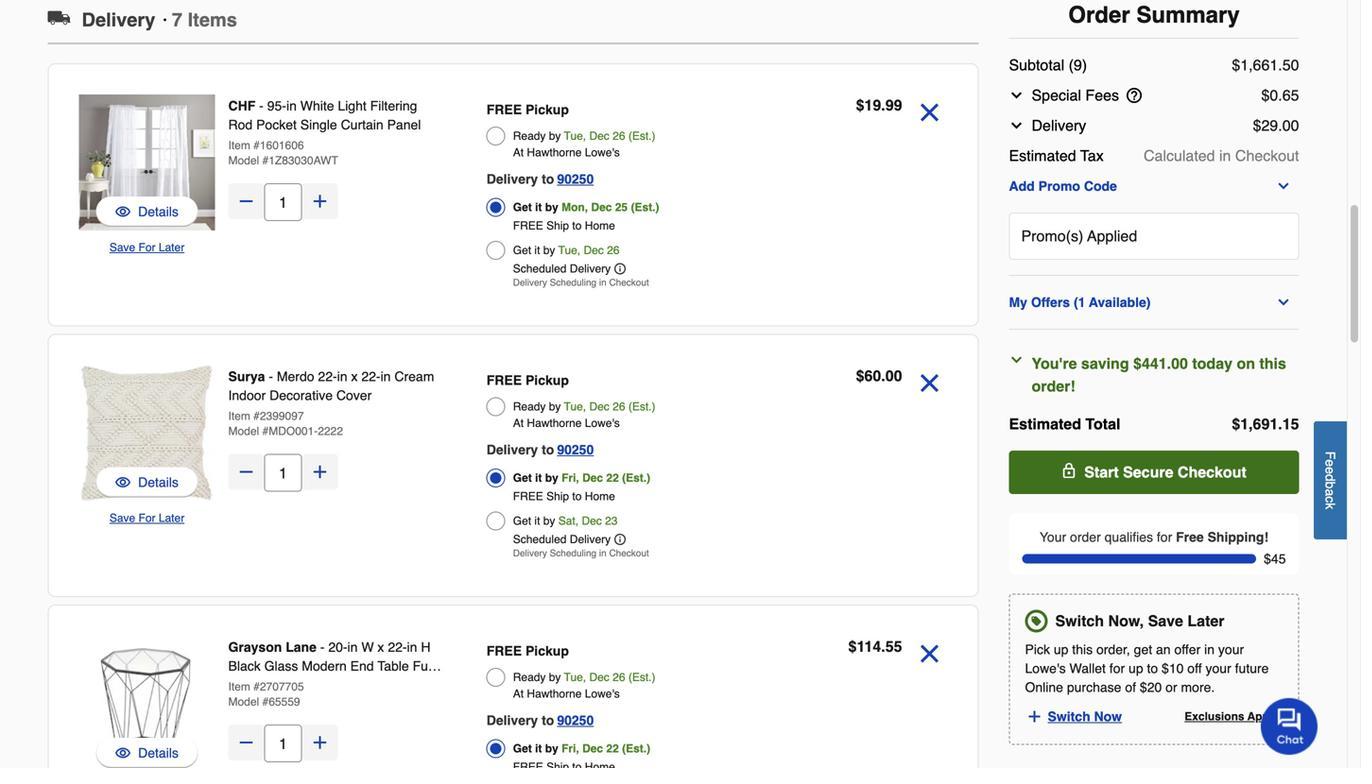 Task type: locate. For each thing, give the bounding box(es) containing it.
switch for switch now
[[1048, 710, 1091, 725]]

item for 99
[[228, 139, 250, 152]]

later for $ 19 . 99
[[159, 241, 185, 254]]

2 scheduled delivery from the top
[[513, 533, 611, 547]]

option group for 55
[[487, 638, 749, 769]]

22- for $ 114 . 55
[[388, 640, 407, 655]]

quickview image for $ 19 . 99
[[115, 202, 131, 221]]

2 vertical spatial save
[[1149, 613, 1184, 630]]

1 vertical spatial quickview image
[[115, 473, 131, 492]]

1 hawthorne from the top
[[527, 146, 582, 159]]

0 vertical spatial at hawthorne lowe's
[[513, 146, 620, 159]]

home down get it by mon, dec 25 (est.)
[[585, 219, 615, 233]]

1 chevron down image from the top
[[1010, 88, 1025, 103]]

0
[[1270, 87, 1279, 104]]

1 scheduling from the top
[[550, 278, 597, 288]]

1 ready by tue, dec 26 (est.) from the top
[[513, 130, 656, 143]]

- left the 20-
[[320, 640, 325, 655]]

scheduling for $ 60 .00
[[550, 549, 597, 559]]

2 vertical spatial delivery to 90250
[[487, 714, 594, 729]]

20-
[[328, 640, 348, 655]]

90250 for 99
[[557, 172, 594, 187]]

in up 'pocket'
[[287, 98, 297, 113]]

free
[[1177, 530, 1205, 545]]

2 horizontal spatial -
[[320, 640, 325, 655]]

3 get from the top
[[513, 472, 532, 485]]

this inside you're saving  $441.00  today on this order!
[[1260, 355, 1287, 373]]

modern
[[302, 659, 347, 674]]

x for $ 114 . 55
[[378, 640, 384, 655]]

2 vertical spatial item
[[228, 681, 250, 694]]

0 vertical spatial -
[[259, 98, 264, 113]]

model inside item #2399097 model #mdo001-2222
[[228, 425, 259, 438]]

0 vertical spatial free pickup
[[487, 102, 569, 117]]

option group for 99
[[487, 96, 749, 294]]

get for $ 60 .00
[[513, 472, 532, 485]]

60
[[865, 367, 882, 385]]

free pickup for $ 114 . 55
[[487, 644, 569, 659]]

0 vertical spatial chevron down image
[[1277, 179, 1292, 194]]

2 vertical spatial 90250 button
[[557, 710, 594, 732]]

1 minus image from the top
[[237, 463, 256, 482]]

1 vertical spatial 90250 button
[[557, 439, 594, 462]]

1 pickup from the top
[[526, 102, 569, 117]]

0 vertical spatial save
[[110, 241, 135, 254]]

0 horizontal spatial 22-
[[318, 369, 337, 384]]

item down black on the left of page
[[228, 681, 250, 694]]

2 at from the top
[[513, 417, 524, 430]]

estimated
[[1010, 147, 1077, 165], [1010, 416, 1082, 433]]

1 free pickup from the top
[[487, 102, 569, 117]]

up right pick
[[1054, 643, 1069, 658]]

2 free pickup from the top
[[487, 373, 569, 388]]

chevron down image for delivery
[[1010, 118, 1025, 133]]

3 pickup from the top
[[526, 644, 569, 659]]

panel
[[387, 117, 421, 132]]

1 vertical spatial this
[[1073, 643, 1093, 658]]

scheduling down sat,
[[550, 549, 597, 559]]

save for later button for $ 19 . 99
[[110, 238, 185, 257]]

1 vertical spatial delivery scheduling in checkout
[[513, 549, 649, 559]]

22
[[607, 472, 619, 485], [607, 743, 619, 756]]

90250
[[557, 172, 594, 187], [557, 443, 594, 458], [557, 714, 594, 729]]

switch inside button
[[1048, 710, 1091, 725]]

1 vertical spatial fri,
[[562, 743, 580, 756]]

2 22 from the top
[[607, 743, 619, 756]]

0 vertical spatial at
[[513, 146, 524, 159]]

(est.)
[[629, 130, 656, 143], [631, 201, 660, 214], [629, 401, 656, 414], [622, 472, 651, 485], [629, 671, 656, 685], [622, 743, 651, 756]]

2 vertical spatial -
[[320, 640, 325, 655]]

x up cover
[[351, 369, 358, 384]]

1 vertical spatial details
[[138, 475, 179, 490]]

1 vertical spatial later
[[159, 512, 185, 525]]

hawthorne
[[527, 146, 582, 159], [527, 417, 582, 430], [527, 688, 582, 701]]

get
[[513, 201, 532, 214], [513, 244, 532, 257], [513, 472, 532, 485], [513, 515, 532, 528], [513, 743, 532, 756]]

1 vertical spatial save for later button
[[110, 509, 185, 528]]

0 vertical spatial quickview image
[[115, 202, 131, 221]]

1 vertical spatial get it by fri, dec 22 (est.)
[[513, 743, 651, 756]]

in inside pick up this order, get an offer in your lowe's wallet for up to $10 off your future online purchase of $20 or more.
[[1205, 643, 1215, 658]]

item inside item #2707705 model #65559
[[228, 681, 250, 694]]

end
[[351, 659, 374, 674]]

1 horizontal spatial x
[[378, 640, 384, 655]]

at for 99
[[513, 146, 524, 159]]

option group
[[487, 96, 749, 294], [487, 367, 749, 565], [487, 638, 749, 769]]

3 free pickup from the top
[[487, 644, 569, 659]]

for down 95-in white light filtering rod pocket single curtain panel image
[[139, 241, 156, 254]]

1 scheduled delivery from the top
[[513, 262, 611, 276]]

5 get from the top
[[513, 743, 532, 756]]

3 model from the top
[[228, 696, 259, 709]]

scheduling
[[550, 278, 597, 288], [550, 549, 597, 559]]

0 vertical spatial for
[[139, 241, 156, 254]]

2 vertical spatial option group
[[487, 638, 749, 769]]

your
[[1219, 643, 1245, 658], [1206, 662, 1232, 677]]

22- inside 20-in w x 22-in h black glass modern end table fully assembled
[[388, 640, 407, 655]]

plus image for minus image in the left top of the page
[[311, 192, 330, 211]]

1 90250 button from the top
[[557, 168, 594, 191]]

ready by tue, dec 26 (est.)
[[513, 130, 656, 143], [513, 401, 656, 414], [513, 671, 656, 685]]

get it by fri, dec 22 (est.) for $ 60 .00
[[513, 472, 651, 485]]

2 vertical spatial stepper number input field with increment and decrement buttons number field
[[264, 725, 302, 763]]

#65559
[[262, 696, 300, 709]]

free for $ 19 . 99
[[487, 102, 522, 117]]

calculated in checkout
[[1144, 147, 1300, 165]]

3 ready by tue, dec 26 (est.) from the top
[[513, 671, 656, 685]]

for
[[1157, 530, 1173, 545], [1110, 662, 1126, 677]]

2 save for later button from the top
[[110, 509, 185, 528]]

add
[[1010, 179, 1035, 194]]

for down order,
[[1110, 662, 1126, 677]]

$ 29 .00
[[1254, 117, 1300, 134]]

in right offer at bottom
[[1205, 643, 1215, 658]]

later up offer at bottom
[[1188, 613, 1225, 630]]

1 vertical spatial save for later
[[110, 512, 185, 525]]

wallet
[[1070, 662, 1106, 677]]

ship for $ 19 . 99
[[547, 219, 569, 233]]

x right the "w"
[[378, 640, 384, 655]]

2 ship from the top
[[547, 490, 569, 504]]

your right off
[[1206, 662, 1232, 677]]

future
[[1236, 662, 1270, 677]]

2 save for later from the top
[[110, 512, 185, 525]]

free ship to home up get it by sat, dec 23 on the left bottom of page
[[513, 490, 615, 504]]

this up wallet
[[1073, 643, 1093, 658]]

0 vertical spatial save for later button
[[110, 238, 185, 257]]

3 hawthorne from the top
[[527, 688, 582, 701]]

(1
[[1074, 295, 1086, 310]]

for down merdo 22-in x 22-in cream indoor decorative cover "image"
[[139, 512, 156, 525]]

0 horizontal spatial x
[[351, 369, 358, 384]]

22-
[[318, 369, 337, 384], [362, 369, 381, 384], [388, 640, 407, 655]]

1 free ship to home from the top
[[513, 219, 615, 233]]

save down 95-in white light filtering rod pocket single curtain panel image
[[110, 241, 135, 254]]

for
[[139, 241, 156, 254], [139, 512, 156, 525]]

0 horizontal spatial up
[[1054, 643, 1069, 658]]

save for later button down 95-in white light filtering rod pocket single curtain panel image
[[110, 238, 185, 257]]

1 estimated from the top
[[1010, 147, 1077, 165]]

pocket
[[256, 117, 297, 132]]

scheduled delivery
[[513, 262, 611, 276], [513, 533, 611, 547]]

0 vertical spatial plus image
[[311, 463, 330, 482]]

add promo code link
[[1010, 175, 1300, 198]]

1 save for later from the top
[[110, 241, 185, 254]]

1 remove item image from the top
[[914, 367, 946, 400]]

2 scheduling from the top
[[550, 549, 597, 559]]

in left the h
[[407, 640, 418, 655]]

1 horizontal spatial this
[[1260, 355, 1287, 373]]

$20
[[1140, 681, 1163, 696]]

get it by mon, dec 25 (est.)
[[513, 201, 660, 214]]

delivery scheduling in checkout down get it by tue, dec 26
[[513, 278, 649, 288]]

details for $ 60 .00
[[138, 475, 179, 490]]

1 vertical spatial 22
[[607, 743, 619, 756]]

3 90250 button from the top
[[557, 710, 594, 732]]

order,
[[1097, 643, 1131, 658]]

2 stepper number input field with increment and decrement buttons number field from the top
[[264, 454, 302, 492]]

0 vertical spatial fri,
[[562, 472, 580, 485]]

22- up table
[[388, 640, 407, 655]]

special
[[1032, 87, 1082, 104]]

1 vertical spatial home
[[585, 490, 615, 504]]

start
[[1085, 464, 1119, 481]]

2 for from the top
[[139, 512, 156, 525]]

. for 1,661
[[1279, 56, 1283, 74]]

2 vertical spatial 90250
[[557, 714, 594, 729]]

1 get it by fri, dec 22 (est.) from the top
[[513, 472, 651, 485]]

1 vertical spatial ready by tue, dec 26 (est.)
[[513, 401, 656, 414]]

switch down online
[[1048, 710, 1091, 725]]

scheduled for $ 60 .00
[[513, 533, 567, 547]]

free ship to home for $ 60 .00
[[513, 490, 615, 504]]

e up b
[[1324, 467, 1339, 475]]

0 vertical spatial your
[[1219, 643, 1245, 658]]

2 details from the top
[[138, 475, 179, 490]]

save up 'an'
[[1149, 613, 1184, 630]]

remove item image
[[914, 367, 946, 400], [914, 638, 946, 671]]

1 vertical spatial scheduled delivery
[[513, 533, 611, 547]]

x inside merdo 22-in x 22-in cream indoor decorative cover
[[351, 369, 358, 384]]

1 at from the top
[[513, 146, 524, 159]]

1 vertical spatial for
[[139, 512, 156, 525]]

1 vertical spatial x
[[378, 640, 384, 655]]

ship down mon,
[[547, 219, 569, 233]]

1 save for later button from the top
[[110, 238, 185, 257]]

model down "rod"
[[228, 154, 259, 167]]

1 vertical spatial stepper number input field with increment and decrement buttons number field
[[264, 454, 302, 492]]

remove item image right $ 60 .00
[[914, 367, 946, 400]]

0 vertical spatial get it by fri, dec 22 (est.)
[[513, 472, 651, 485]]

7 items
[[172, 9, 237, 31]]

1 vertical spatial save
[[110, 512, 135, 525]]

plus image
[[311, 463, 330, 482], [1027, 709, 1044, 726]]

#2399097
[[254, 410, 304, 423]]

2 vertical spatial quickview image
[[115, 744, 131, 763]]

90250 button for 99
[[557, 168, 594, 191]]

switch right tag filled icon
[[1056, 613, 1105, 630]]

1 vertical spatial chevron down image
[[1277, 295, 1292, 310]]

special fees
[[1032, 87, 1120, 104]]

info image
[[615, 534, 626, 546]]

1 vertical spatial pickup
[[526, 373, 569, 388]]

2 fri, from the top
[[562, 743, 580, 756]]

.00 for $ 29 .00
[[1279, 117, 1300, 134]]

at hawthorne lowe's for 99
[[513, 146, 620, 159]]

1 quickview image from the top
[[115, 202, 131, 221]]

1 fri, from the top
[[562, 472, 580, 485]]

0 vertical spatial plus image
[[311, 192, 330, 211]]

subtotal (9)
[[1010, 56, 1088, 74]]

Stepper number input field with increment and decrement buttons number field
[[264, 183, 302, 221], [264, 454, 302, 492], [264, 725, 302, 763]]

ready for 55
[[513, 671, 546, 685]]

22 for $ 114 . 55
[[607, 743, 619, 756]]

truck filled image
[[48, 7, 70, 29]]

or
[[1166, 681, 1178, 696]]

1 ship from the top
[[547, 219, 569, 233]]

chevron down image inside you're saving  $441.00  today on this order! "link"
[[1010, 353, 1025, 368]]

minus image down item #2707705 model #65559
[[237, 734, 256, 753]]

stepper number input field with increment and decrement buttons number field down #mdo001- on the bottom
[[264, 454, 302, 492]]

pick up this order, get an offer in your lowe's wallet for up to $10 off your future online purchase of $20 or more.
[[1026, 643, 1270, 696]]

0 vertical spatial later
[[159, 241, 185, 254]]

1 vertical spatial 90250
[[557, 443, 594, 458]]

model for 55
[[228, 696, 259, 709]]

1 home from the top
[[585, 219, 615, 233]]

ready for 99
[[513, 130, 546, 143]]

1 details from the top
[[138, 204, 179, 219]]

in left the "w"
[[348, 640, 358, 655]]

0 vertical spatial delivery to 90250
[[487, 172, 594, 187]]

1 item from the top
[[228, 139, 250, 152]]

0 vertical spatial estimated
[[1010, 147, 1077, 165]]

0 vertical spatial 90250 button
[[557, 168, 594, 191]]

indoor
[[228, 388, 266, 403]]

3 at hawthorne lowe's from the top
[[513, 688, 620, 701]]

minus image down item #2399097 model #mdo001-2222
[[237, 463, 256, 482]]

1 vertical spatial free ship to home
[[513, 490, 615, 504]]

later for $ 60 .00
[[159, 512, 185, 525]]

1 vertical spatial .00
[[882, 367, 903, 385]]

hawthorne for 99
[[527, 146, 582, 159]]

3 90250 from the top
[[557, 714, 594, 729]]

remove item image right "55"
[[914, 638, 946, 671]]

2 pickup from the top
[[526, 373, 569, 388]]

item down the indoor
[[228, 410, 250, 423]]

2 chevron down image from the top
[[1010, 118, 1025, 133]]

2 get from the top
[[513, 244, 532, 257]]

quickview image
[[115, 202, 131, 221], [115, 473, 131, 492], [115, 744, 131, 763]]

fri,
[[562, 472, 580, 485], [562, 743, 580, 756]]

0 vertical spatial switch
[[1056, 613, 1105, 630]]

at hawthorne lowe's
[[513, 146, 620, 159], [513, 417, 620, 430], [513, 688, 620, 701]]

this right on
[[1260, 355, 1287, 373]]

1 vertical spatial switch
[[1048, 710, 1091, 725]]

1 vertical spatial ready
[[513, 401, 546, 414]]

2 delivery to 90250 from the top
[[487, 443, 594, 458]]

free ship to home down mon,
[[513, 219, 615, 233]]

2 vertical spatial at
[[513, 688, 524, 701]]

2 option group from the top
[[487, 367, 749, 565]]

2 item from the top
[[228, 410, 250, 423]]

model down 'assembled'
[[228, 696, 259, 709]]

2 vertical spatial later
[[1188, 613, 1225, 630]]

0 vertical spatial details
[[138, 204, 179, 219]]

1 vertical spatial plus image
[[311, 734, 330, 753]]

glass
[[264, 659, 298, 674]]

scheduling down get it by tue, dec 26
[[550, 278, 597, 288]]

1 vertical spatial minus image
[[237, 734, 256, 753]]

scheduled down get it by tue, dec 26
[[513, 262, 567, 276]]

this inside pick up this order, get an offer in your lowe's wallet for up to $10 off your future online purchase of $20 or more.
[[1073, 643, 1093, 658]]

0 vertical spatial pickup
[[526, 102, 569, 117]]

1 at hawthorne lowe's from the top
[[513, 146, 620, 159]]

1 vertical spatial for
[[1110, 662, 1126, 677]]

scheduled delivery down get it by sat, dec 23 on the left bottom of page
[[513, 533, 611, 547]]

free ship to home
[[513, 219, 615, 233], [513, 490, 615, 504]]

2 vertical spatial chevron down image
[[1010, 353, 1025, 368]]

remove item image
[[914, 96, 946, 129]]

save for later down merdo 22-in x 22-in cream indoor decorative cover "image"
[[110, 512, 185, 525]]

$ for 19
[[856, 96, 865, 114]]

2 estimated from the top
[[1010, 416, 1082, 433]]

2 plus image from the top
[[311, 734, 330, 753]]

1 scheduled from the top
[[513, 262, 567, 276]]

0 vertical spatial x
[[351, 369, 358, 384]]

0 vertical spatial model
[[228, 154, 259, 167]]

model down the indoor
[[228, 425, 259, 438]]

pickup for $ 60 .00
[[526, 373, 569, 388]]

2 horizontal spatial 22-
[[388, 640, 407, 655]]

1 plus image from the top
[[311, 192, 330, 211]]

plus image down online
[[1027, 709, 1044, 726]]

95-in white light filtering rod pocket single curtain panel image
[[79, 95, 215, 231]]

2 home from the top
[[585, 490, 615, 504]]

lowe's inside pick up this order, get an offer in your lowe's wallet for up to $10 off your future online purchase of $20 or more.
[[1026, 662, 1066, 677]]

in down 23
[[600, 549, 607, 559]]

3 option group from the top
[[487, 638, 749, 769]]

1 vertical spatial at hawthorne lowe's
[[513, 417, 620, 430]]

up up of
[[1129, 662, 1144, 677]]

55
[[886, 638, 903, 656]]

3 quickview image from the top
[[115, 744, 131, 763]]

23
[[605, 515, 618, 528]]

for left free
[[1157, 530, 1173, 545]]

get
[[1135, 643, 1153, 658]]

secure
[[1124, 464, 1174, 481]]

0 vertical spatial option group
[[487, 96, 749, 294]]

ship for $ 60 .00
[[547, 490, 569, 504]]

save down merdo 22-in x 22-in cream indoor decorative cover "image"
[[110, 512, 135, 525]]

chevron down image inside the my offers (1 available) link
[[1277, 295, 1292, 310]]

chevron down image
[[1277, 179, 1292, 194], [1277, 295, 1292, 310], [1010, 353, 1025, 368]]

1 delivery to 90250 from the top
[[487, 172, 594, 187]]

plus image
[[311, 192, 330, 211], [311, 734, 330, 753]]

1 vertical spatial ship
[[547, 490, 569, 504]]

22- right 'merdo'
[[318, 369, 337, 384]]

save for later button
[[110, 238, 185, 257], [110, 509, 185, 528]]

65
[[1283, 87, 1300, 104]]

model inside item #1601606 model #1z83030awt
[[228, 154, 259, 167]]

26 for $ 114 . 55
[[613, 671, 626, 685]]

order summary
[[1069, 2, 1241, 28]]

3 delivery to 90250 from the top
[[487, 714, 594, 729]]

1 90250 from the top
[[557, 172, 594, 187]]

1 vertical spatial estimated
[[1010, 416, 1082, 433]]

2 vertical spatial at hawthorne lowe's
[[513, 688, 620, 701]]

remove item image for $ 114 . 55
[[914, 638, 946, 671]]

. for 19
[[882, 96, 886, 114]]

item inside item #1601606 model #1z83030awt
[[228, 139, 250, 152]]

2 vertical spatial details
[[138, 746, 179, 761]]

checkout right secure
[[1178, 464, 1247, 481]]

merdo 22-in x 22-in cream indoor decorative cover image
[[79, 366, 215, 502]]

delivery scheduling in checkout down sat,
[[513, 549, 649, 559]]

$ 1,661 . 50
[[1233, 56, 1300, 74]]

1,691
[[1241, 416, 1279, 433]]

1 for from the top
[[139, 241, 156, 254]]

lowe's for $ 19 . 99
[[585, 146, 620, 159]]

stepper number input field with increment and decrement buttons number field for $ 19 . 99
[[264, 183, 302, 221]]

(9)
[[1069, 56, 1088, 74]]

2 at hawthorne lowe's from the top
[[513, 417, 620, 430]]

1 vertical spatial -
[[269, 369, 273, 384]]

mon,
[[562, 201, 588, 214]]

$ for 1,661
[[1233, 56, 1241, 74]]

1 vertical spatial remove item image
[[914, 638, 946, 671]]

checkout down info icon
[[609, 549, 649, 559]]

0 vertical spatial minus image
[[237, 463, 256, 482]]

more.
[[1182, 681, 1216, 696]]

cream
[[395, 369, 434, 384]]

home up 23
[[585, 490, 615, 504]]

free for $ 60 .00
[[487, 373, 522, 388]]

minus image
[[237, 463, 256, 482], [237, 734, 256, 753]]

it
[[535, 201, 542, 214], [535, 244, 540, 257], [535, 472, 542, 485], [535, 515, 540, 528], [535, 743, 542, 756]]

e up d
[[1324, 460, 1339, 467]]

plus image down 2222 on the left of page
[[311, 463, 330, 482]]

plus image down modern
[[311, 734, 330, 753]]

-
[[259, 98, 264, 113], [269, 369, 273, 384], [320, 640, 325, 655]]

2 remove item image from the top
[[914, 638, 946, 671]]

ready by tue, dec 26 (est.) for $ 114 . 55
[[513, 671, 656, 685]]

1 vertical spatial model
[[228, 425, 259, 438]]

filtering
[[370, 98, 418, 113]]

scheduled delivery down get it by tue, dec 26
[[513, 262, 611, 276]]

in up cover
[[337, 369, 348, 384]]

1 model from the top
[[228, 154, 259, 167]]

your up future
[[1219, 643, 1245, 658]]

3 at from the top
[[513, 688, 524, 701]]

on
[[1237, 355, 1256, 373]]

1 22 from the top
[[607, 472, 619, 485]]

for for $ 60 .00
[[139, 512, 156, 525]]

plus image inside switch now button
[[1027, 709, 1044, 726]]

3 ready from the top
[[513, 671, 546, 685]]

chevron down image inside the add promo code link
[[1277, 179, 1292, 194]]

2 vertical spatial pickup
[[526, 644, 569, 659]]

1 ready from the top
[[513, 130, 546, 143]]

save for $ 19 . 99
[[110, 241, 135, 254]]

0 vertical spatial delivery scheduling in checkout
[[513, 278, 649, 288]]

up
[[1054, 643, 1069, 658], [1129, 662, 1144, 677]]

plus image down #1z83030awt
[[311, 192, 330, 211]]

home for $ 60 .00
[[585, 490, 615, 504]]

white
[[300, 98, 334, 113]]

chat invite button image
[[1262, 698, 1319, 756]]

1 stepper number input field with increment and decrement buttons number field from the top
[[264, 183, 302, 221]]

- left 95-
[[259, 98, 264, 113]]

50
[[1283, 56, 1300, 74]]

2 free ship to home from the top
[[513, 490, 615, 504]]

1 delivery scheduling in checkout from the top
[[513, 278, 649, 288]]

1 vertical spatial delivery to 90250
[[487, 443, 594, 458]]

. for 1,691
[[1279, 416, 1283, 433]]

chevron down image
[[1010, 88, 1025, 103], [1010, 118, 1025, 133]]

0 vertical spatial remove item image
[[914, 367, 946, 400]]

1 get from the top
[[513, 201, 532, 214]]

estimated up promo
[[1010, 147, 1077, 165]]

0 vertical spatial scheduling
[[550, 278, 597, 288]]

save for later down 95-in white light filtering rod pocket single curtain panel image
[[110, 241, 185, 254]]

in right calculated
[[1220, 147, 1232, 165]]

2 quickview image from the top
[[115, 473, 131, 492]]

ship up get it by sat, dec 23 on the left bottom of page
[[547, 490, 569, 504]]

2 ready by tue, dec 26 (est.) from the top
[[513, 401, 656, 414]]

0 vertical spatial .00
[[1279, 117, 1300, 134]]

item down "rod"
[[228, 139, 250, 152]]

checkout down info image
[[609, 278, 649, 288]]

model inside item #2707705 model #65559
[[228, 696, 259, 709]]

1 vertical spatial item
[[228, 410, 250, 423]]

for for $ 19 . 99
[[139, 241, 156, 254]]

1 vertical spatial scheduled
[[513, 533, 567, 547]]

chevron down image down subtotal
[[1010, 88, 1025, 103]]

2 model from the top
[[228, 425, 259, 438]]

1 option group from the top
[[487, 96, 749, 294]]

estimated down order!
[[1010, 416, 1082, 433]]

0 vertical spatial up
[[1054, 643, 1069, 658]]

2 scheduled from the top
[[513, 533, 567, 547]]

$ 114 . 55
[[849, 638, 903, 656]]

- right surya
[[269, 369, 273, 384]]

2 delivery scheduling in checkout from the top
[[513, 549, 649, 559]]

home
[[585, 219, 615, 233], [585, 490, 615, 504]]

2 90250 from the top
[[557, 443, 594, 458]]

1 e from the top
[[1324, 460, 1339, 467]]

chevron down image up estimated tax at the top
[[1010, 118, 1025, 133]]

0 horizontal spatial this
[[1073, 643, 1093, 658]]

scheduled down get it by sat, dec 23 on the left bottom of page
[[513, 533, 567, 547]]

1 horizontal spatial for
[[1157, 530, 1173, 545]]

for inside pick up this order, get an offer in your lowe's wallet for up to $10 off your future online purchase of $20 or more.
[[1110, 662, 1126, 677]]

0 horizontal spatial -
[[259, 98, 264, 113]]

start secure checkout button
[[1010, 451, 1300, 495]]

22- up cover
[[362, 369, 381, 384]]

3 item from the top
[[228, 681, 250, 694]]

an
[[1157, 643, 1171, 658]]

remove item image for $ 60 .00
[[914, 367, 946, 400]]

114
[[857, 638, 882, 656]]

delivery scheduling in checkout for $ 19 . 99
[[513, 278, 649, 288]]

stepper number input field with increment and decrement buttons number field right minus image in the left top of the page
[[264, 183, 302, 221]]

get for $ 114 . 55
[[513, 743, 532, 756]]

22- for $ 60 .00
[[362, 369, 381, 384]]

0 horizontal spatial .00
[[882, 367, 903, 385]]

x inside 20-in w x 22-in h black glass modern end table fully assembled
[[378, 640, 384, 655]]

2 vertical spatial free pickup
[[487, 644, 569, 659]]

0 vertical spatial chevron down image
[[1010, 88, 1025, 103]]

save for later button down merdo 22-in x 22-in cream indoor decorative cover "image"
[[110, 509, 185, 528]]

0 vertical spatial ready by tue, dec 26 (est.)
[[513, 130, 656, 143]]

0 vertical spatial save for later
[[110, 241, 185, 254]]

stepper number input field with increment and decrement buttons number field down #65559
[[264, 725, 302, 763]]

free pickup
[[487, 102, 569, 117], [487, 373, 569, 388], [487, 644, 569, 659]]

later down 95-in white light filtering rod pocket single curtain panel image
[[159, 241, 185, 254]]

later down merdo 22-in x 22-in cream indoor decorative cover "image"
[[159, 512, 185, 525]]

99
[[886, 96, 903, 114]]

2 get it by fri, dec 22 (est.) from the top
[[513, 743, 651, 756]]



Task type: vqa. For each thing, say whether or not it's contained in the screenshot.
Ends
no



Task type: describe. For each thing, give the bounding box(es) containing it.
get it by fri, dec 22 (est.) for $ 114 . 55
[[513, 743, 651, 756]]

$ for 0
[[1262, 87, 1270, 104]]

tue, for $ 19 . 99
[[564, 130, 586, 143]]

20-in w x 22-in h black glass modern end table fully assembled
[[228, 640, 441, 693]]

$ 0 . 65
[[1262, 87, 1300, 104]]

item #1601606 model #1z83030awt
[[228, 139, 338, 167]]

0 horizontal spatial plus image
[[311, 463, 330, 482]]

online
[[1026, 681, 1064, 696]]

4 get from the top
[[513, 515, 532, 528]]

assembled
[[228, 678, 294, 693]]

total
[[1086, 416, 1121, 433]]

merdo 22-in x 22-in cream indoor decorative cover
[[228, 369, 434, 403]]

chf
[[228, 98, 256, 113]]

90250 for 55
[[557, 714, 594, 729]]

special fees tooltip
[[1127, 88, 1151, 103]]

delivery scheduling in checkout for $ 60 .00
[[513, 549, 649, 559]]

save for later for $ 60 .00
[[110, 512, 185, 525]]

chevron down image for add promo code
[[1277, 179, 1292, 194]]

item #2399097 model #mdo001-2222
[[228, 410, 343, 438]]

3 stepper number input field with increment and decrement buttons number field from the top
[[264, 725, 302, 763]]

#1601606
[[254, 139, 304, 152]]

decorative
[[270, 388, 333, 403]]

hawthorne for 55
[[527, 688, 582, 701]]

order!
[[1032, 378, 1076, 395]]

model for 99
[[228, 154, 259, 167]]

26 for $ 19 . 99
[[613, 130, 626, 143]]

delivery to 90250 for 55
[[487, 714, 594, 729]]

2 e from the top
[[1324, 467, 1339, 475]]

3 details from the top
[[138, 746, 179, 761]]

scheduled for $ 19 . 99
[[513, 262, 567, 276]]

get for $ 19 . 99
[[513, 201, 532, 214]]

0 vertical spatial for
[[1157, 530, 1173, 545]]

checkout down 29
[[1236, 147, 1300, 165]]

black
[[228, 659, 261, 674]]

in down get it by tue, dec 26
[[600, 278, 607, 288]]

quickview image for $ 60 .00
[[115, 473, 131, 492]]

f
[[1324, 452, 1339, 460]]

offer
[[1175, 643, 1201, 658]]

get it by tue, dec 26
[[513, 244, 620, 257]]

2 hawthorne from the top
[[527, 417, 582, 430]]

order
[[1069, 2, 1131, 28]]

ready by tue, dec 26 (est.) for $ 19 . 99
[[513, 130, 656, 143]]

estimated for estimated tax
[[1010, 147, 1077, 165]]

save for later button for $ 60 .00
[[110, 509, 185, 528]]

26 for $ 60 .00
[[613, 401, 626, 414]]

29
[[1262, 117, 1279, 134]]

promo
[[1039, 179, 1081, 194]]

offers
[[1032, 295, 1071, 310]]

b
[[1324, 482, 1339, 489]]

w
[[362, 640, 374, 655]]

d
[[1324, 475, 1339, 482]]

today
[[1193, 355, 1233, 373]]

estimated tax
[[1010, 147, 1104, 165]]

. for 114
[[882, 638, 886, 656]]

you're
[[1032, 355, 1078, 373]]

scheduled delivery for $ 60 .00
[[513, 533, 611, 547]]

secure image
[[1062, 463, 1077, 479]]

subtotal
[[1010, 56, 1065, 74]]

pickup for $ 114 . 55
[[526, 644, 569, 659]]

sat,
[[559, 515, 579, 528]]

calculated
[[1144, 147, 1216, 165]]

lowe's for $ 114 . 55
[[585, 688, 620, 701]]

c
[[1324, 497, 1339, 503]]

$ for 1,691
[[1233, 416, 1241, 433]]

save for $ 60 .00
[[110, 512, 135, 525]]

tue, for $ 60 .00
[[564, 401, 586, 414]]

you're saving  $441.00  today on this order! link
[[1010, 353, 1292, 398]]

my
[[1010, 295, 1028, 310]]

shipping!
[[1208, 530, 1269, 545]]

bullet image
[[163, 18, 167, 22]]

switch now
[[1048, 710, 1123, 725]]

it for $ 60 .00
[[535, 472, 542, 485]]

apply*
[[1248, 711, 1284, 724]]

$ 60 .00
[[856, 367, 903, 385]]

exclusions apply*
[[1185, 711, 1284, 724]]

light
[[338, 98, 367, 113]]

95-in white light filtering rod pocket single curtain panel
[[228, 98, 421, 132]]

of
[[1126, 681, 1137, 696]]

available)
[[1090, 295, 1151, 310]]

2 minus image from the top
[[237, 734, 256, 753]]

summary
[[1137, 2, 1241, 28]]

plus image for 2nd minus icon from the top of the page
[[311, 734, 330, 753]]

19
[[865, 96, 882, 114]]

20-in w x 22-in h black glass modern end table fully assembled image
[[79, 636, 215, 769]]

item inside item #2399097 model #mdo001-2222
[[228, 410, 250, 423]]

delivery to 90250 for 99
[[487, 172, 594, 187]]

2 ready from the top
[[513, 401, 546, 414]]

ready by tue, dec 26 (est.) for $ 60 .00
[[513, 401, 656, 414]]

fees
[[1086, 87, 1120, 104]]

it for $ 19 . 99
[[535, 201, 542, 214]]

item for 55
[[228, 681, 250, 694]]

curtain
[[341, 117, 384, 132]]

to inside pick up this order, get an offer in your lowe's wallet for up to $10 off your future online purchase of $20 or more.
[[1148, 662, 1159, 677]]

90250 button for 55
[[557, 710, 594, 732]]

info image
[[615, 263, 626, 275]]

tax
[[1081, 147, 1104, 165]]

at for 55
[[513, 688, 524, 701]]

surya
[[228, 369, 265, 384]]

cover
[[337, 388, 372, 403]]

switch now button
[[1026, 705, 1139, 730]]

items
[[188, 9, 237, 31]]

tue, for $ 114 . 55
[[564, 671, 586, 685]]

2 90250 button from the top
[[557, 439, 594, 462]]

x for $ 60 .00
[[351, 369, 358, 384]]

. for 0
[[1279, 87, 1283, 104]]

pick
[[1026, 643, 1051, 658]]

scheduling for $ 19 . 99
[[550, 278, 597, 288]]

$45
[[1265, 552, 1287, 567]]

- for $ 60 .00
[[269, 369, 273, 384]]

2222
[[318, 425, 343, 438]]

it for $ 114 . 55
[[535, 743, 542, 756]]

free for $ 114 . 55
[[487, 644, 522, 659]]

off
[[1188, 662, 1203, 677]]

$ 1,691 . 15
[[1233, 416, 1300, 433]]

#1z83030awt
[[262, 154, 338, 167]]

grayson lane -
[[228, 640, 328, 655]]

details for $ 19 . 99
[[138, 204, 179, 219]]

95-
[[267, 98, 287, 113]]

$ for 29
[[1254, 117, 1262, 134]]

grayson
[[228, 640, 282, 655]]

saving
[[1082, 355, 1130, 373]]

you're saving  $441.00  today on this order!
[[1032, 355, 1287, 395]]

save for later for $ 19 . 99
[[110, 241, 185, 254]]

switch for switch now, save later
[[1056, 613, 1105, 630]]

single
[[301, 117, 337, 132]]

fri, for $ 60 .00
[[562, 472, 580, 485]]

$ for 60
[[856, 367, 865, 385]]

in left cream
[[381, 369, 391, 384]]

chevron down image for my offers (1 available)
[[1277, 295, 1292, 310]]

1 horizontal spatial up
[[1129, 662, 1144, 677]]

free pickup for $ 19 . 99
[[487, 102, 569, 117]]

add promo code
[[1010, 179, 1118, 194]]

table
[[378, 659, 409, 674]]

k
[[1324, 503, 1339, 510]]

pickup for $ 19 . 99
[[526, 102, 569, 117]]

now,
[[1109, 613, 1144, 630]]

switch now, save later
[[1056, 613, 1225, 630]]

free ship to home for $ 19 . 99
[[513, 219, 615, 233]]

get it by sat, dec 23
[[513, 515, 618, 528]]

estimated for estimated total
[[1010, 416, 1082, 433]]

.00 for $ 60 .00
[[882, 367, 903, 385]]

minus image
[[237, 192, 256, 211]]

fully
[[413, 659, 441, 674]]

scheduled delivery for $ 19 . 99
[[513, 262, 611, 276]]

lowe's for $ 60 .00
[[585, 417, 620, 430]]

fri, for $ 114 . 55
[[562, 743, 580, 756]]

surya -
[[228, 369, 277, 384]]

free pickup for $ 60 .00
[[487, 373, 569, 388]]

your order qualifies for free shipping!
[[1040, 530, 1269, 545]]

chevron down image for special fees
[[1010, 88, 1025, 103]]

1,661
[[1241, 56, 1279, 74]]

tag filled image
[[1029, 613, 1046, 630]]

checkout inside button
[[1178, 464, 1247, 481]]

- for $ 19 . 99
[[259, 98, 264, 113]]

22 for $ 60 .00
[[607, 472, 619, 485]]

special fees image
[[1127, 88, 1142, 103]]

1 vertical spatial your
[[1206, 662, 1232, 677]]

my offers (1 available)
[[1010, 295, 1151, 310]]

home for $ 19 . 99
[[585, 219, 615, 233]]

purchase
[[1068, 681, 1122, 696]]

lane
[[286, 640, 317, 655]]

in inside 95-in white light filtering rod pocket single curtain panel
[[287, 98, 297, 113]]

$ 19 . 99
[[856, 96, 903, 114]]

stepper number input field with increment and decrement buttons number field for $ 60 .00
[[264, 454, 302, 492]]



